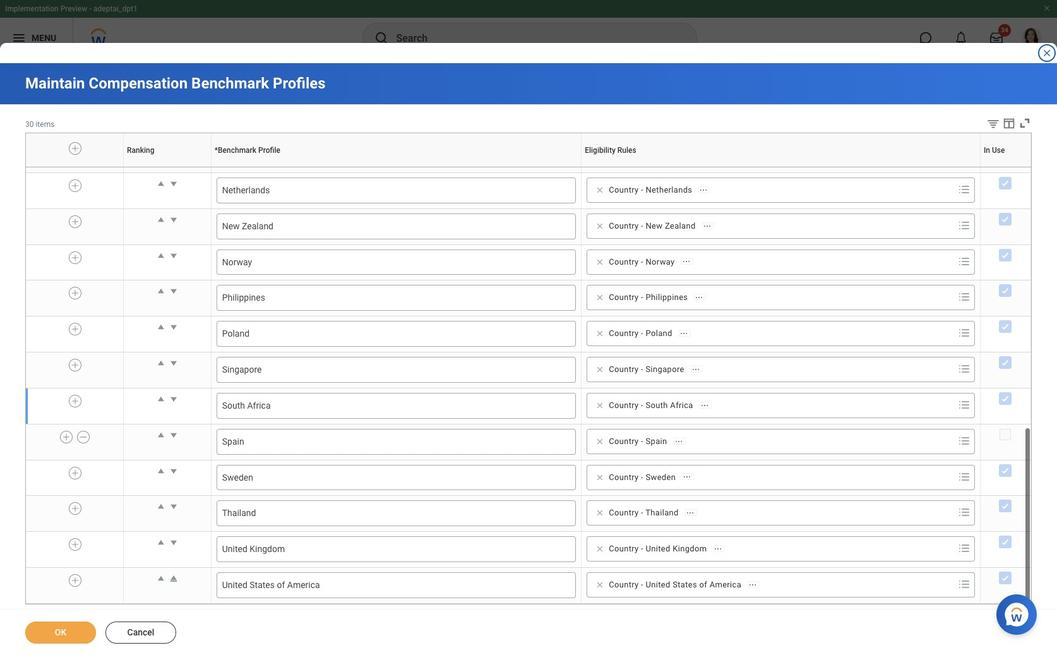 Task type: locate. For each thing, give the bounding box(es) containing it.
caret up image for caret down image associated with row element containing united kingdom
[[155, 537, 167, 549]]

3 caret up image from the top
[[155, 465, 167, 478]]

country down country - spain element
[[609, 472, 639, 482]]

1 check small image from the top
[[999, 176, 1014, 191]]

caret down image for netherlands
[[167, 178, 180, 190]]

caret up image for "caret top" image
[[155, 573, 167, 585]]

toolbar inside maintain compensation benchmark profiles main content
[[978, 116, 1033, 133]]

- up country - norway
[[641, 221, 644, 231]]

1 prompts image from the top
[[957, 290, 973, 305]]

1 netherlands from the left
[[222, 185, 270, 195]]

x small image for spain
[[594, 435, 607, 448]]

1 singapore from the left
[[222, 365, 262, 375]]

*
[[215, 146, 218, 155]]

3 country from the top
[[609, 257, 639, 266]]

country - united kingdom, press delete to clear value. option
[[592, 542, 730, 557]]

related actions image up country - united states of america, press delete to clear value. option
[[714, 545, 723, 554]]

1 poland from the left
[[222, 329, 250, 339]]

14 row element from the top
[[26, 568, 1032, 604]]

united down the country - thailand, press delete to clear value. option
[[646, 544, 671, 554]]

2 check small image from the top
[[999, 391, 1014, 406]]

4 caret up image from the top
[[155, 321, 167, 334]]

row element containing singapore
[[26, 352, 1032, 388]]

2 states from the left
[[673, 580, 698, 590]]

rules
[[618, 146, 637, 155]]

related actions image right country - new zealand element
[[703, 222, 712, 230]]

sweden
[[222, 472, 253, 483], [646, 472, 676, 482]]

country up country - norway
[[609, 221, 639, 231]]

row element containing philippines
[[26, 281, 1032, 316]]

row element containing united kingdom
[[26, 532, 1032, 568]]

related actions image inside "country - philippines, press delete to clear value." option
[[695, 293, 704, 302]]

2 africa from the left
[[671, 401, 694, 410]]

1 kingdom from the left
[[250, 544, 285, 554]]

use
[[993, 146, 1006, 155]]

benchmark
[[192, 75, 269, 92], [218, 146, 257, 155]]

1 spain from the left
[[222, 437, 244, 447]]

1 new from the left
[[222, 221, 240, 231]]

5 caret up image from the top
[[155, 357, 167, 370]]

america
[[287, 580, 320, 590], [710, 580, 742, 590]]

3 caret down image from the top
[[167, 321, 180, 334]]

country - new zealand
[[609, 221, 696, 231]]

0 horizontal spatial america
[[287, 580, 320, 590]]

prompts image for country - poland
[[957, 326, 973, 341]]

- down "country - norway" element
[[641, 293, 644, 302]]

country - poland element
[[609, 328, 673, 340]]

poland inside text box
[[222, 329, 250, 339]]

country - philippines, press delete to clear value. option
[[592, 290, 711, 306]]

country - spain element
[[609, 436, 668, 447]]

1 horizontal spatial africa
[[671, 401, 694, 410]]

caret up image
[[155, 178, 167, 190], [155, 429, 167, 442], [155, 465, 167, 478], [155, 501, 167, 513]]

3 prompts image from the top
[[957, 469, 973, 484]]

2 caret up image from the top
[[155, 249, 167, 262]]

caret up image
[[155, 213, 167, 226], [155, 249, 167, 262], [155, 285, 167, 298], [155, 321, 167, 334], [155, 357, 167, 370], [155, 393, 167, 406], [155, 537, 167, 549], [155, 573, 167, 585]]

x small image inside country - norway, press delete to clear value. option
[[594, 256, 607, 268]]

country down the country - sweden element
[[609, 508, 639, 518]]

toolbar
[[978, 116, 1033, 133]]

singapore up "south africa"
[[222, 365, 262, 375]]

america inside option
[[710, 580, 742, 590]]

philippines
[[222, 293, 265, 303], [646, 293, 688, 302]]

3 x small image from the top
[[594, 292, 607, 304]]

country - south africa, press delete to clear value. option
[[592, 398, 716, 413]]

united inside option
[[646, 580, 671, 590]]

caret down image
[[167, 178, 180, 190], [167, 213, 180, 226], [167, 321, 180, 334], [167, 393, 180, 406]]

6 row element from the top
[[26, 281, 1032, 316]]

thailand up the united kingdom
[[222, 508, 256, 518]]

related actions image right 'country - philippines' element
[[695, 293, 704, 302]]

country - sweden
[[609, 472, 676, 482]]

0 horizontal spatial new
[[222, 221, 240, 231]]

new
[[222, 221, 240, 231], [646, 221, 663, 231]]

prompts image
[[957, 182, 973, 197], [957, 218, 973, 233], [957, 254, 973, 269], [957, 362, 973, 377], [957, 397, 973, 413], [957, 433, 973, 449], [957, 541, 973, 556], [957, 577, 973, 592]]

adeptai_dpt1
[[94, 4, 138, 13]]

New Zealand text field
[[222, 220, 571, 232]]

country down rules
[[609, 185, 639, 195]]

2 of from the left
[[700, 580, 708, 590]]

0 horizontal spatial thailand
[[222, 508, 256, 518]]

maintain
[[25, 75, 85, 92]]

1 caret down image from the top
[[167, 249, 180, 262]]

prompts image for country - philippines
[[957, 290, 973, 305]]

* benchmark profile
[[215, 146, 281, 155]]

country - singapore element
[[609, 364, 685, 375]]

country - united states of america, press delete to clear value. option
[[592, 578, 764, 593]]

country down country - thailand element
[[609, 544, 639, 554]]

8 caret up image from the top
[[155, 573, 167, 585]]

- down country - thailand element
[[641, 544, 644, 554]]

1 africa from the left
[[247, 401, 271, 411]]

x small image inside "country - philippines, press delete to clear value." option
[[594, 292, 607, 304]]

Spain text field
[[222, 436, 571, 448]]

1 horizontal spatial sweden
[[646, 472, 676, 482]]

maintain compensation benchmark profiles dialog
[[0, 0, 1058, 655]]

x small image for thailand
[[594, 507, 607, 520]]

x small image inside country - united kingdom, press delete to clear value. option
[[594, 543, 607, 556]]

kingdom
[[250, 544, 285, 554], [673, 544, 707, 554]]

1 philippines from the left
[[222, 293, 265, 303]]

x small image left country - united kingdom element
[[594, 543, 607, 556]]

spain down country - south africa, press delete to clear value. option on the bottom of the page
[[646, 437, 668, 446]]

1 states from the left
[[250, 580, 275, 590]]

0 horizontal spatial sweden
[[222, 472, 253, 483]]

states down country - united kingdom, press delete to clear value. option
[[673, 580, 698, 590]]

7 check small image from the top
[[999, 535, 1014, 550]]

2 sweden from the left
[[646, 472, 676, 482]]

1 horizontal spatial thailand
[[646, 508, 679, 518]]

- up country - new zealand
[[641, 185, 644, 195]]

related actions image right country - thailand element
[[686, 509, 695, 518]]

thailand up country - united kingdom
[[646, 508, 679, 518]]

spain
[[222, 437, 244, 447], [646, 437, 668, 446]]

x small image left country - thailand element
[[594, 507, 607, 520]]

1 horizontal spatial of
[[700, 580, 708, 590]]

related actions image inside country - south africa, press delete to clear value. option
[[701, 401, 710, 410]]

- for country - philippines
[[641, 293, 644, 302]]

10 country from the top
[[609, 508, 639, 518]]

country up country - sweden
[[609, 437, 639, 446]]

new zealand
[[222, 221, 274, 231]]

united down country - united kingdom element
[[646, 580, 671, 590]]

related actions image inside country - norway, press delete to clear value. option
[[682, 258, 691, 266]]

united down the united kingdom
[[222, 580, 248, 590]]

0 horizontal spatial norway
[[222, 257, 252, 267]]

country up country - philippines
[[609, 257, 639, 266]]

row element
[[26, 133, 1035, 167], [26, 137, 1032, 173], [26, 173, 1032, 209], [26, 209, 1032, 245], [26, 245, 1032, 281], [26, 281, 1032, 316], [26, 316, 1032, 352], [26, 352, 1032, 388], [26, 388, 1032, 424], [26, 424, 1032, 460], [26, 460, 1032, 496], [26, 496, 1032, 532], [26, 532, 1032, 568], [26, 568, 1032, 604]]

1 country from the top
[[609, 185, 639, 195]]

country - sweden, press delete to clear value. option
[[592, 470, 698, 485]]

maintain compensation benchmark profiles
[[25, 75, 326, 92]]

country - new zealand element
[[609, 220, 696, 232]]

prompts image for country - norway
[[957, 254, 973, 269]]

2 prompts image from the top
[[957, 218, 973, 233]]

row element containing sweden
[[26, 460, 1032, 496]]

related actions image inside country - sweden, press delete to clear value. option
[[683, 473, 692, 482]]

of down the united kingdom
[[277, 580, 285, 590]]

1 caret up image from the top
[[155, 213, 167, 226]]

4 caret up image from the top
[[155, 501, 167, 513]]

1 vertical spatial benchmark
[[218, 146, 257, 155]]

South Africa text field
[[222, 400, 571, 412]]

1 horizontal spatial netherlands
[[646, 185, 693, 195]]

caret down image for row element containing norway
[[167, 249, 180, 262]]

country for country - thailand
[[609, 508, 639, 518]]

7 x small image from the top
[[594, 579, 607, 592]]

country for country - philippines
[[609, 293, 639, 302]]

x small image left country - spain element
[[594, 435, 607, 448]]

row element containing norway
[[26, 245, 1032, 281]]

kingdom up country - united states of america, press delete to clear value. option
[[673, 544, 707, 554]]

- right the preview
[[89, 4, 92, 13]]

caret down image for row element containing thailand
[[167, 501, 180, 513]]

plus image
[[70, 180, 79, 191], [70, 216, 79, 227], [70, 252, 79, 263], [70, 396, 79, 407], [62, 431, 71, 443], [70, 467, 79, 479], [70, 503, 79, 515], [70, 539, 79, 551], [70, 575, 79, 587]]

select to filter grid data image
[[987, 117, 1001, 130]]

1 caret up image from the top
[[155, 178, 167, 190]]

3 check small image from the top
[[999, 247, 1014, 263]]

united inside option
[[646, 544, 671, 554]]

1 x small image from the top
[[594, 220, 607, 232]]

United Kingdom text field
[[222, 544, 571, 555]]

x small image inside country - new zealand, press delete to clear value. option
[[594, 220, 607, 232]]

implementation preview -   adeptai_dpt1
[[5, 4, 138, 13]]

- down country - spain, press delete to clear value. option
[[641, 472, 644, 482]]

10 row element from the top
[[26, 424, 1032, 460]]

country for country - united kingdom
[[609, 544, 639, 554]]

africa
[[247, 401, 271, 411], [671, 401, 694, 410]]

1 horizontal spatial america
[[710, 580, 742, 590]]

- for country - south africa
[[641, 401, 644, 410]]

2 country from the top
[[609, 221, 639, 231]]

norway down new zealand
[[222, 257, 252, 267]]

kingdom up united states of america
[[250, 544, 285, 554]]

x small image for country - singapore
[[594, 363, 607, 376]]

11 row element from the top
[[26, 460, 1032, 496]]

states
[[250, 580, 275, 590], [673, 580, 698, 590]]

1 horizontal spatial new
[[646, 221, 663, 231]]

9 row element from the top
[[26, 388, 1032, 424]]

states down the united kingdom
[[250, 580, 275, 590]]

plus image for row element containing poland
[[70, 324, 79, 335]]

2 x small image from the top
[[594, 256, 607, 268]]

prompts image
[[957, 290, 973, 305], [957, 326, 973, 341], [957, 469, 973, 484], [957, 505, 973, 520]]

country down country - united kingdom element
[[609, 580, 639, 590]]

2 singapore from the left
[[646, 365, 685, 374]]

0 horizontal spatial states
[[250, 580, 275, 590]]

x small image
[[594, 184, 607, 197], [594, 256, 607, 268], [594, 292, 607, 304], [594, 328, 607, 340], [594, 363, 607, 376], [594, 471, 607, 484], [594, 579, 607, 592]]

1 horizontal spatial singapore
[[646, 365, 685, 374]]

america inside text box
[[287, 580, 320, 590]]

of
[[277, 580, 285, 590], [700, 580, 708, 590]]

- for country - new zealand
[[641, 221, 644, 231]]

0 horizontal spatial zealand
[[242, 221, 274, 231]]

3 row element from the top
[[26, 173, 1032, 209]]

Singapore text field
[[222, 364, 571, 376]]

6 caret up image from the top
[[155, 393, 167, 406]]

click to view/edit grid preferences image
[[1003, 116, 1017, 130]]

2 zealand from the left
[[665, 221, 696, 231]]

4 caret down image from the top
[[167, 393, 180, 406]]

1 horizontal spatial states
[[673, 580, 698, 590]]

11 country from the top
[[609, 544, 639, 554]]

caret down image
[[167, 249, 180, 262], [167, 285, 180, 298], [167, 357, 180, 370], [167, 429, 180, 442], [167, 465, 180, 478], [167, 501, 180, 513], [167, 537, 180, 549]]

poland
[[222, 329, 250, 339], [646, 329, 673, 338]]

6 caret down image from the top
[[167, 501, 180, 513]]

4 x small image from the top
[[594, 507, 607, 520]]

country - thailand, press delete to clear value. option
[[592, 506, 701, 521]]

- up country - sweden
[[641, 437, 644, 446]]

Thailand text field
[[222, 508, 571, 520]]

1 horizontal spatial poland
[[646, 329, 673, 338]]

5 x small image from the top
[[594, 363, 607, 376]]

norway
[[222, 257, 252, 267], [646, 257, 675, 266]]

2 check small image from the top
[[999, 212, 1014, 227]]

south
[[222, 401, 245, 411], [646, 401, 669, 410]]

prompts image for country - netherlands
[[957, 182, 973, 197]]

related actions image
[[680, 329, 689, 338], [692, 365, 701, 374], [701, 401, 710, 410], [683, 473, 692, 482], [749, 581, 758, 590]]

2 caret down image from the top
[[167, 285, 180, 298]]

country up the "country - spain"
[[609, 401, 639, 410]]

-
[[89, 4, 92, 13], [641, 185, 644, 195], [641, 221, 644, 231], [641, 257, 644, 266], [641, 293, 644, 302], [641, 329, 644, 338], [641, 365, 644, 374], [641, 401, 644, 410], [641, 437, 644, 446], [641, 472, 644, 482], [641, 508, 644, 518], [641, 544, 644, 554], [641, 580, 644, 590]]

0 horizontal spatial africa
[[247, 401, 271, 411]]

1 prompts image from the top
[[957, 182, 973, 197]]

ok button
[[25, 622, 96, 644]]

1 horizontal spatial kingdom
[[673, 544, 707, 554]]

spain down "south africa"
[[222, 437, 244, 447]]

8 check small image from the top
[[999, 571, 1014, 586]]

8 country from the top
[[609, 437, 639, 446]]

zealand
[[242, 221, 274, 231], [665, 221, 696, 231]]

prompts image for country - thailand
[[957, 505, 973, 520]]

1 x small image from the top
[[594, 184, 607, 197]]

1 vertical spatial check small image
[[999, 391, 1014, 406]]

row element containing thailand
[[26, 496, 1032, 532]]

1 zealand from the left
[[242, 221, 274, 231]]

2 kingdom from the left
[[673, 544, 707, 554]]

netherlands
[[222, 185, 270, 195], [646, 185, 693, 195]]

caret down image for poland
[[167, 321, 180, 334]]

of down country - united kingdom, press delete to clear value. option
[[700, 580, 708, 590]]

- down 'country - philippines' element
[[641, 329, 644, 338]]

country for country - sweden
[[609, 472, 639, 482]]

ranking
[[127, 146, 155, 155]]

x small image for country - sweden
[[594, 471, 607, 484]]

profile logan mcneil element
[[1015, 24, 1050, 52]]

related actions image right country - spain element
[[675, 437, 683, 446]]

1 sweden from the left
[[222, 472, 253, 483]]

0 horizontal spatial south
[[222, 401, 245, 411]]

in use
[[985, 146, 1006, 155]]

plus image for row element containing philippines
[[70, 288, 79, 299]]

0 horizontal spatial singapore
[[222, 365, 262, 375]]

prompts image for country - united kingdom
[[957, 541, 973, 556]]

row element containing netherlands
[[26, 173, 1032, 209]]

united states of america
[[222, 580, 320, 590]]

x small image left country - south africa element
[[594, 399, 607, 412]]

12 country from the top
[[609, 580, 639, 590]]

spain inside text field
[[222, 437, 244, 447]]

plus image
[[71, 143, 80, 154], [70, 288, 79, 299], [70, 324, 79, 335], [70, 360, 79, 371]]

7 caret up image from the top
[[155, 537, 167, 549]]

- inside banner
[[89, 4, 92, 13]]

- down country - united kingdom element
[[641, 580, 644, 590]]

- down the country - poland, press delete to clear value. option
[[641, 365, 644, 374]]

prompts image for country - spain
[[957, 433, 973, 449]]

8 row element from the top
[[26, 352, 1032, 388]]

x small image left country - new zealand element
[[594, 220, 607, 232]]

0 horizontal spatial of
[[277, 580, 285, 590]]

2 netherlands from the left
[[646, 185, 693, 195]]

7 prompts image from the top
[[957, 541, 973, 556]]

2 norway from the left
[[646, 257, 675, 266]]

8 prompts image from the top
[[957, 577, 973, 592]]

6 prompts image from the top
[[957, 433, 973, 449]]

6 country from the top
[[609, 365, 639, 374]]

thailand inside country - thailand element
[[646, 508, 679, 518]]

caret down image for row element containing philippines
[[167, 285, 180, 298]]

prompts image for country - new zealand
[[957, 218, 973, 233]]

prompts image for country - united states of america
[[957, 577, 973, 592]]

3 check small image from the top
[[999, 463, 1014, 478]]

1 row element from the top
[[26, 133, 1035, 167]]

5 x small image from the top
[[594, 543, 607, 556]]

kingdom inside text box
[[250, 544, 285, 554]]

x small image
[[594, 220, 607, 232], [594, 399, 607, 412], [594, 435, 607, 448], [594, 507, 607, 520], [594, 543, 607, 556]]

1 horizontal spatial south
[[646, 401, 669, 410]]

related actions image for country - norway
[[682, 258, 691, 266]]

sweden inside text box
[[222, 472, 253, 483]]

- down the country - sweden element
[[641, 508, 644, 518]]

country up country - poland
[[609, 293, 639, 302]]

0 horizontal spatial poland
[[222, 329, 250, 339]]

- up country - philippines
[[641, 257, 644, 266]]

zealand inside option
[[665, 221, 696, 231]]

1 horizontal spatial spain
[[646, 437, 668, 446]]

1 horizontal spatial zealand
[[665, 221, 696, 231]]

- down country - singapore element
[[641, 401, 644, 410]]

country up country - singapore
[[609, 329, 639, 338]]

2 caret up image from the top
[[155, 429, 167, 442]]

related actions image for country - united kingdom
[[714, 545, 723, 554]]

netherlands up country - new zealand, press delete to clear value. option in the right of the page
[[646, 185, 693, 195]]

country for country - united states of america
[[609, 580, 639, 590]]

related actions image inside country - united states of america, press delete to clear value. option
[[749, 581, 758, 590]]

4 prompts image from the top
[[957, 362, 973, 377]]

caret up image for row element containing spain caret down image
[[155, 429, 167, 442]]

Philippines text field
[[222, 292, 571, 304]]

close environment banner image
[[1044, 4, 1052, 12]]

country - poland
[[609, 329, 673, 338]]

of inside option
[[700, 580, 708, 590]]

2 poland from the left
[[646, 329, 673, 338]]

x small image inside country - spain, press delete to clear value. option
[[594, 435, 607, 448]]

caret up image for caret down icon for south africa
[[155, 393, 167, 406]]

9 country from the top
[[609, 472, 639, 482]]

row element containing spain
[[26, 424, 1032, 460]]

prompts image for country - singapore
[[957, 362, 973, 377]]

related actions image inside country - netherlands, press delete to clear value. option
[[700, 186, 709, 195]]

country for country - new zealand
[[609, 221, 639, 231]]

0 horizontal spatial netherlands
[[222, 185, 270, 195]]

netherlands inside option
[[646, 185, 693, 195]]

5 check small image from the top
[[999, 355, 1014, 370]]

caret up image for caret down icon corresponding to netherlands
[[155, 178, 167, 190]]

1 norway from the left
[[222, 257, 252, 267]]

3 prompts image from the top
[[957, 254, 973, 269]]

2 vertical spatial check small image
[[999, 463, 1014, 478]]

2 america from the left
[[710, 580, 742, 590]]

0 horizontal spatial kingdom
[[250, 544, 285, 554]]

1 america from the left
[[287, 580, 320, 590]]

1 check small image from the top
[[999, 319, 1014, 334]]

1 horizontal spatial norway
[[646, 257, 675, 266]]

2 spain from the left
[[646, 437, 668, 446]]

5 row element from the top
[[26, 245, 1032, 281]]

check small image
[[999, 319, 1014, 334], [999, 391, 1014, 406], [999, 463, 1014, 478]]

new inside text box
[[222, 221, 240, 231]]

1 thailand from the left
[[222, 508, 256, 518]]

singapore up country - south africa, press delete to clear value. option on the bottom of the page
[[646, 365, 685, 374]]

2 x small image from the top
[[594, 399, 607, 412]]

x small image for country - netherlands
[[594, 184, 607, 197]]

country for country - singapore
[[609, 365, 639, 374]]

2 new from the left
[[646, 221, 663, 231]]

x small image inside the country - thailand, press delete to clear value. option
[[594, 507, 607, 520]]

1 horizontal spatial philippines
[[646, 293, 688, 302]]

norway down country - new zealand, press delete to clear value. option in the right of the page
[[646, 257, 675, 266]]

2 caret down image from the top
[[167, 213, 180, 226]]

1 caret down image from the top
[[167, 178, 180, 190]]

related actions image right country - netherlands element on the top right of page
[[700, 186, 709, 195]]

country - netherlands
[[609, 185, 693, 195]]

row element containing poland
[[26, 316, 1032, 352]]

country for country - netherlands
[[609, 185, 639, 195]]

country down country - poland element
[[609, 365, 639, 374]]

notifications large image
[[956, 32, 968, 44]]

profiles
[[273, 75, 326, 92]]

7 caret down image from the top
[[167, 537, 180, 549]]

check small image
[[999, 176, 1014, 191], [999, 212, 1014, 227], [999, 247, 1014, 263], [999, 283, 1014, 299], [999, 355, 1014, 370], [999, 499, 1014, 514], [999, 535, 1014, 550], [999, 571, 1014, 586]]

south inside 'text box'
[[222, 401, 245, 411]]

eligibility
[[585, 146, 616, 155]]

related actions image right "country - norway" element
[[682, 258, 691, 266]]

united
[[222, 544, 248, 554], [646, 544, 671, 554], [222, 580, 248, 590], [646, 580, 671, 590]]

country - singapore
[[609, 365, 685, 374]]

related actions image inside the country - poland, press delete to clear value. option
[[680, 329, 689, 338]]

prompts image for country - sweden
[[957, 469, 973, 484]]

country
[[609, 185, 639, 195], [609, 221, 639, 231], [609, 257, 639, 266], [609, 293, 639, 302], [609, 329, 639, 338], [609, 365, 639, 374], [609, 401, 639, 410], [609, 437, 639, 446], [609, 472, 639, 482], [609, 508, 639, 518], [609, 544, 639, 554], [609, 580, 639, 590]]

0 horizontal spatial spain
[[222, 437, 244, 447]]

x small image inside country - netherlands, press delete to clear value. option
[[594, 184, 607, 197]]

netherlands up new zealand
[[222, 185, 270, 195]]

0 horizontal spatial philippines
[[222, 293, 265, 303]]

caret up image for caret down image associated with row element containing norway
[[155, 249, 167, 262]]

sweden inside option
[[646, 472, 676, 482]]

7 country from the top
[[609, 401, 639, 410]]

singapore
[[222, 365, 262, 375], [646, 365, 685, 374]]

related actions image
[[700, 186, 709, 195], [703, 222, 712, 230], [682, 258, 691, 266], [695, 293, 704, 302], [675, 437, 683, 446], [686, 509, 695, 518], [714, 545, 723, 554]]

thailand
[[222, 508, 256, 518], [646, 508, 679, 518]]

3 x small image from the top
[[594, 435, 607, 448]]

4 x small image from the top
[[594, 328, 607, 340]]

3 caret down image from the top
[[167, 357, 180, 370]]

4 row element from the top
[[26, 209, 1032, 245]]

0 vertical spatial check small image
[[999, 319, 1014, 334]]

7 row element from the top
[[26, 316, 1032, 352]]



Task type: describe. For each thing, give the bounding box(es) containing it.
singapore inside text field
[[222, 365, 262, 375]]

0 vertical spatial benchmark
[[192, 75, 269, 92]]

caret down image for row element containing spain
[[167, 429, 180, 442]]

united kingdom
[[222, 544, 285, 554]]

poland inside option
[[646, 329, 673, 338]]

united up united states of america
[[222, 544, 248, 554]]

related actions image for country - netherlands
[[700, 186, 709, 195]]

close maintain compensation benchmark profiles image
[[1043, 48, 1053, 58]]

x small image for new zealand
[[594, 220, 607, 232]]

x small image for country - philippines
[[594, 292, 607, 304]]

check small image for south africa
[[999, 391, 1014, 406]]

30 items
[[25, 120, 55, 129]]

netherlands inside text box
[[222, 185, 270, 195]]

kingdom inside option
[[673, 544, 707, 554]]

country - united kingdom element
[[609, 544, 707, 555]]

plus image for row element containing singapore
[[70, 360, 79, 371]]

minus image
[[79, 431, 88, 443]]

cancel button
[[106, 622, 176, 644]]

of inside text box
[[277, 580, 285, 590]]

country - thailand element
[[609, 508, 679, 519]]

preview
[[60, 4, 87, 13]]

country - philippines element
[[609, 292, 688, 304]]

country for country - spain
[[609, 437, 639, 446]]

implementation preview -   adeptai_dpt1 banner
[[0, 0, 1058, 58]]

workday assistant region
[[997, 590, 1043, 635]]

- for country - spain
[[641, 437, 644, 446]]

norway inside norway text box
[[222, 257, 252, 267]]

fullscreen image
[[1019, 116, 1033, 130]]

caret up image for row element containing sweden's caret down image
[[155, 465, 167, 478]]

thailand inside thailand text box
[[222, 508, 256, 518]]

country - poland, press delete to clear value. option
[[592, 326, 695, 341]]

caret up image for row element containing philippines caret down image
[[155, 285, 167, 298]]

row element containing ranking
[[26, 133, 1035, 167]]

caret down image for row element containing sweden
[[167, 465, 180, 478]]

related actions image inside country - singapore, press delete to clear value. option
[[692, 365, 701, 374]]

United States of America text field
[[222, 580, 571, 591]]

country - united kingdom
[[609, 544, 707, 554]]

country - spain, press delete to clear value. option
[[592, 434, 690, 449]]

related actions image for country - thailand
[[686, 509, 695, 518]]

Poland text field
[[222, 328, 571, 340]]

singapore inside option
[[646, 365, 685, 374]]

norway inside "country - norway" element
[[646, 257, 675, 266]]

spain inside option
[[646, 437, 668, 446]]

caret up image for caret down icon corresponding to poland
[[155, 321, 167, 334]]

ok
[[55, 628, 67, 638]]

related actions image for country - spain
[[675, 437, 683, 446]]

country - south africa
[[609, 401, 694, 410]]

caret down image for row element containing united kingdom
[[167, 537, 180, 549]]

inbox large image
[[991, 32, 1004, 44]]

x small image for country - united states of america
[[594, 579, 607, 592]]

maintain compensation benchmark profiles main content
[[0, 0, 1058, 655]]

country - new zealand, press delete to clear value. option
[[592, 219, 718, 234]]

caret up image for row element containing thailand's caret down image
[[155, 501, 167, 513]]

- for country - poland
[[641, 329, 644, 338]]

south inside option
[[646, 401, 669, 410]]

zealand inside text box
[[242, 221, 274, 231]]

philippines inside text box
[[222, 293, 265, 303]]

check small image for poland
[[999, 319, 1014, 334]]

row element containing new zealand
[[26, 209, 1032, 245]]

country - spain
[[609, 437, 668, 446]]

- for country - singapore
[[641, 365, 644, 374]]

4 check small image from the top
[[999, 283, 1014, 299]]

related actions image for country - philippines
[[695, 293, 704, 302]]

related actions image for poland
[[680, 329, 689, 338]]

check small image for sweden
[[999, 463, 1014, 478]]

country - united states of america
[[609, 580, 742, 590]]

- for country - sweden
[[641, 472, 644, 482]]

cancel
[[127, 628, 154, 638]]

Netherlands text field
[[222, 185, 571, 196]]

x small image inside country - south africa, press delete to clear value. option
[[594, 399, 607, 412]]

country - norway
[[609, 257, 675, 266]]

states inside option
[[673, 580, 698, 590]]

country - netherlands, press delete to clear value. option
[[592, 183, 715, 198]]

country for country - south africa
[[609, 401, 639, 410]]

compensation
[[89, 75, 188, 92]]

country - singapore, press delete to clear value. option
[[592, 362, 707, 377]]

country - norway element
[[609, 256, 675, 268]]

africa inside option
[[671, 401, 694, 410]]

country - philippines
[[609, 293, 688, 302]]

eligibility rules
[[585, 146, 637, 155]]

philippines inside option
[[646, 293, 688, 302]]

caret up image for caret down image related to row element containing singapore
[[155, 357, 167, 370]]

africa inside 'text box'
[[247, 401, 271, 411]]

country - netherlands element
[[609, 185, 693, 196]]

related actions image for sweden
[[683, 473, 692, 482]]

caret down image for south africa
[[167, 393, 180, 406]]

country for country - poland
[[609, 329, 639, 338]]

- for country - netherlands
[[641, 185, 644, 195]]

related actions image for country - new zealand
[[703, 222, 712, 230]]

Sweden text field
[[222, 472, 571, 484]]

- for country - united kingdom
[[641, 544, 644, 554]]

- for country - norway
[[641, 257, 644, 266]]

items
[[36, 120, 55, 129]]

row element containing united states of america
[[26, 568, 1032, 604]]

x small image for country - norway
[[594, 256, 607, 268]]

caret up image for 3rd caret down icon from the bottom of the maintain compensation benchmark profiles main content
[[155, 213, 167, 226]]

country - south africa element
[[609, 400, 694, 411]]

Norway text field
[[222, 256, 571, 268]]

- for country - thailand
[[641, 508, 644, 518]]

country - thailand
[[609, 508, 679, 518]]

country - sweden element
[[609, 472, 676, 483]]

new inside option
[[646, 221, 663, 231]]

6 check small image from the top
[[999, 499, 1014, 514]]

related actions image for south africa
[[701, 401, 710, 410]]

2 row element from the top
[[26, 137, 1032, 173]]

caret top image
[[167, 573, 180, 585]]

country - norway, press delete to clear value. option
[[592, 254, 697, 270]]

- for country - united states of america
[[641, 580, 644, 590]]

profile
[[259, 146, 281, 155]]

in
[[985, 146, 991, 155]]

30
[[25, 120, 34, 129]]

x small image for country - poland
[[594, 328, 607, 340]]

country for country - norway
[[609, 257, 639, 266]]

south africa
[[222, 401, 271, 411]]

prompts image for country - south africa
[[957, 397, 973, 413]]

states inside text box
[[250, 580, 275, 590]]

search image
[[374, 30, 389, 46]]

country - united states of america element
[[609, 580, 742, 591]]

row element containing south africa
[[26, 388, 1032, 424]]

implementation
[[5, 4, 59, 13]]

caret down image for row element containing singapore
[[167, 357, 180, 370]]



Task type: vqa. For each thing, say whether or not it's contained in the screenshot.
second caret up image
yes



